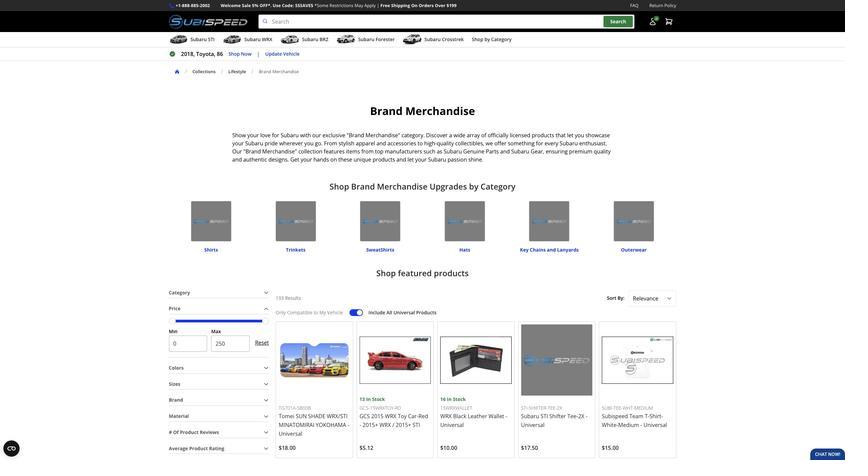 Task type: vqa. For each thing, say whether or not it's contained in the screenshot.
the bottommost the Outback
no



Task type: describe. For each thing, give the bounding box(es) containing it.
0 vertical spatial product
[[180, 429, 199, 436]]

brand merchandise link
[[259, 68, 304, 74]]

universal inside 16 in stock 15wrxwallet wrx black leather wallet - universal
[[441, 422, 464, 429]]

wrx/sti
[[327, 413, 348, 420]]

0 horizontal spatial "brand
[[244, 148, 261, 155]]

subaru brz button
[[281, 33, 329, 47]]

outerwear image image
[[614, 201, 655, 242]]

unique
[[354, 156, 372, 163]]

$17.50
[[521, 445, 538, 452]]

subispeed logo image
[[169, 15, 248, 29]]

a subaru forester thumbnail image image
[[337, 34, 356, 45]]

- inside subaru sti shifter tee-2x - universal
[[586, 413, 588, 420]]

1 horizontal spatial quality
[[594, 148, 611, 155]]

wherever
[[279, 140, 303, 147]]

love
[[260, 132, 271, 139]]

rd
[[395, 405, 401, 411]]

update vehicle
[[265, 51, 300, 57]]

0 vertical spatial quality
[[437, 140, 454, 147]]

upgrades
[[430, 181, 467, 192]]

86
[[217, 50, 223, 58]]

1 horizontal spatial for
[[536, 140, 544, 147]]

shop for shop now
[[229, 51, 240, 57]]

material button
[[169, 412, 269, 422]]

1 vertical spatial merchandise
[[406, 104, 475, 118]]

sweatshirts
[[367, 247, 395, 253]]

maximum slider
[[262, 318, 269, 325]]

shop now link
[[229, 50, 252, 58]]

enthusiast.
[[580, 140, 607, 147]]

1 horizontal spatial |
[[377, 2, 380, 8]]

compatible
[[287, 310, 313, 316]]

features
[[324, 148, 345, 155]]

accessories
[[388, 140, 417, 147]]

subi-tee-wht-medium subispeed team t-shirt- white-medium - universal
[[602, 405, 668, 429]]

1 tee- from the left
[[548, 405, 557, 411]]

1 vertical spatial category
[[481, 181, 516, 192]]

$199
[[447, 2, 457, 8]]

1 horizontal spatial you
[[575, 132, 585, 139]]

exclusive
[[323, 132, 346, 139]]

shop for shop by category
[[472, 36, 484, 43]]

a subaru wrx thumbnail image image
[[223, 34, 242, 45]]

and right chains
[[547, 247, 556, 253]]

tomei
[[279, 413, 295, 420]]

subaru down that
[[560, 140, 578, 147]]

we
[[486, 140, 493, 147]]

- inside tg701a-sb00b tomei sun shade wrx/sti minatomirai yokohama - universal
[[348, 422, 350, 429]]

over
[[435, 2, 446, 8]]

gcs-
[[360, 405, 370, 411]]

with
[[300, 132, 311, 139]]

designs.
[[269, 156, 289, 163]]

+1-
[[176, 2, 182, 8]]

Select... button
[[629, 291, 677, 307]]

outerwear link
[[622, 244, 647, 253]]

0 horizontal spatial by
[[469, 181, 479, 192]]

subaru sti button
[[169, 33, 215, 47]]

wrx down rd
[[385, 413, 397, 420]]

subaru crosstrek button
[[403, 33, 464, 47]]

policy
[[665, 2, 677, 8]]

your down collection
[[301, 156, 312, 163]]

apply
[[365, 2, 376, 8]]

sti for subaru sti
[[208, 36, 215, 43]]

- inside 13 in stock gcs-15wrxtoy-rd gcs 2015 wrx toy car-red - 2015+ wrx / 2015+ sti
[[360, 422, 362, 429]]

brand button
[[169, 395, 269, 406]]

subaru wrx
[[245, 36, 273, 43]]

our
[[232, 148, 242, 155]]

wrx black leather wallet - universal image
[[441, 325, 512, 396]]

0 vertical spatial for
[[272, 132, 279, 139]]

2x inside subaru sti shifter tee-2x - universal
[[579, 413, 585, 420]]

a subaru brz thumbnail image image
[[281, 34, 300, 45]]

officially
[[488, 132, 509, 139]]

white-
[[602, 422, 619, 429]]

red
[[419, 413, 428, 420]]

include all universal products
[[369, 310, 437, 316]]

and down the manufacturers
[[397, 156, 406, 163]]

a subaru crosstrek thumbnail image image
[[403, 34, 422, 45]]

average product rating button
[[169, 444, 269, 454]]

sun
[[296, 413, 307, 420]]

subaru forester
[[358, 36, 395, 43]]

subispeed team t-shirt-white-medium - universal image
[[602, 325, 674, 396]]

# of product reviews
[[169, 429, 219, 436]]

that
[[556, 132, 566, 139]]

faq link
[[631, 2, 639, 9]]

high-
[[425, 140, 437, 147]]

shop for shop brand merchandise upgrades by category
[[330, 181, 349, 192]]

leather
[[468, 413, 487, 420]]

1 vertical spatial brand merchandise
[[370, 104, 475, 118]]

parts
[[486, 148, 499, 155]]

collection
[[299, 148, 323, 155]]

these
[[339, 156, 352, 163]]

2 2015+ from the left
[[396, 422, 411, 429]]

return policy
[[650, 2, 677, 8]]

hats link
[[460, 244, 471, 253]]

and up top
[[377, 140, 386, 147]]

shipping
[[391, 2, 410, 8]]

1 vertical spatial |
[[257, 50, 260, 58]]

lifestyle
[[229, 68, 246, 74]]

shop by category button
[[472, 33, 512, 47]]

0 vertical spatial "brand
[[347, 132, 364, 139]]

by:
[[618, 295, 625, 302]]

subaru up passion
[[444, 148, 462, 155]]

key
[[520, 247, 529, 253]]

+1-888-885-2002 link
[[176, 2, 210, 9]]

wallet
[[489, 413, 505, 420]]

medium
[[635, 405, 653, 411]]

offer
[[495, 140, 507, 147]]

of inside show your love for subaru with our exclusive "brand merchandise" category. discover a wide array of officially licensed products that let you showcase your subaru pride wherever you go. from stylish apparel and accessories to high-quality collectibles, we offer something for every subaru enthusiast. our "brand merchandise" collection features items from top manufacturers such as subaru genuine parts and subaru gear, ensuring premium quality and authentic designs. get your hands on these unique products and let your subaru passion shine.
[[482, 132, 487, 139]]

wrx down 2015
[[380, 422, 391, 429]]

passion
[[448, 156, 467, 163]]

average
[[169, 446, 188, 452]]

subaru sti shifter tee-2x - universal image
[[521, 325, 593, 396]]

return
[[650, 2, 664, 8]]

+1-888-885-2002
[[176, 2, 210, 8]]

outerwear
[[622, 247, 647, 253]]

trinkets
[[286, 247, 306, 253]]

collectibles,
[[456, 140, 485, 147]]

a
[[449, 132, 452, 139]]

/ right home image
[[185, 68, 187, 75]]

sort
[[607, 295, 617, 302]]

Min text field
[[169, 336, 207, 352]]

sale
[[242, 2, 251, 8]]

shine.
[[469, 156, 484, 163]]

top
[[375, 148, 384, 155]]

your up our
[[232, 140, 244, 147]]

open widget image
[[3, 441, 20, 457]]

sssave5
[[295, 2, 314, 8]]

subaru sti shifter tee-2x - universal
[[521, 413, 588, 429]]

wide
[[454, 132, 466, 139]]

shade
[[308, 413, 326, 420]]

go.
[[315, 140, 323, 147]]

2 vertical spatial products
[[434, 268, 469, 279]]

0 horizontal spatial 2x
[[557, 405, 563, 411]]

subaru inside subaru crosstrek dropdown button
[[425, 36, 441, 43]]

reviews
[[200, 429, 219, 436]]

shifter-
[[529, 405, 548, 411]]

0 horizontal spatial products
[[373, 156, 395, 163]]

#
[[169, 429, 172, 436]]

search
[[611, 18, 627, 25]]

minimum slider
[[169, 318, 176, 325]]

0 horizontal spatial let
[[408, 156, 414, 163]]

max
[[211, 329, 221, 335]]

genuine
[[464, 148, 485, 155]]



Task type: locate. For each thing, give the bounding box(es) containing it.
sti inside 13 in stock gcs-15wrxtoy-rd gcs 2015 wrx toy car-red - 2015+ wrx / 2015+ sti
[[413, 422, 420, 429]]

/ right the lifestyle
[[252, 68, 254, 75]]

to left high-
[[418, 140, 423, 147]]

subaru down something
[[512, 148, 530, 155]]

sti inside subaru sti shifter tee-2x - universal
[[541, 413, 548, 420]]

you up enthusiast.
[[575, 132, 585, 139]]

/ down 15wrxtoy-
[[393, 422, 395, 429]]

sti
[[208, 36, 215, 43], [541, 413, 548, 420], [413, 422, 420, 429]]

- inside subi-tee-wht-medium subispeed team t-shirt- white-medium - universal
[[641, 422, 643, 429]]

- down the team
[[641, 422, 643, 429]]

/
[[185, 68, 187, 75], [221, 68, 223, 75], [252, 68, 254, 75], [393, 422, 395, 429]]

shirts image image
[[191, 201, 232, 242]]

0 vertical spatial to
[[418, 140, 423, 147]]

stock inside 16 in stock 15wrxwallet wrx black leather wallet - universal
[[453, 397, 466, 403]]

may
[[355, 2, 363, 8]]

sizes button
[[169, 379, 269, 390]]

0 vertical spatial merchandise
[[273, 68, 299, 74]]

subispeed
[[602, 413, 629, 420]]

1 2015+ from the left
[[363, 422, 378, 429]]

2015+ down gcs
[[363, 422, 378, 429]]

to inside show your love for subaru with our exclusive "brand merchandise" category. discover a wide array of officially licensed products that let you showcase your subaru pride wherever you go. from stylish apparel and accessories to high-quality collectibles, we offer something for every subaru enthusiast. our "brand merchandise" collection features items from top manufacturers such as subaru genuine parts and subaru gear, ensuring premium quality and authentic designs. get your hands on these unique products and let your subaru passion shine.
[[418, 140, 423, 147]]

quality down enthusiast.
[[594, 148, 611, 155]]

$10.00
[[441, 445, 458, 452]]

average product rating
[[169, 446, 225, 452]]

pride
[[265, 140, 278, 147]]

1 horizontal spatial brand merchandise
[[370, 104, 475, 118]]

2015+ down toy
[[396, 422, 411, 429]]

vehicle down a subaru brz thumbnail image
[[283, 51, 300, 57]]

subaru inside the 'subaru forester' dropdown button
[[358, 36, 375, 43]]

0 horizontal spatial 2015+
[[363, 422, 378, 429]]

universal down shifter-
[[521, 422, 545, 429]]

subaru inside subaru sti shifter tee-2x - universal
[[521, 413, 540, 420]]

stock inside 13 in stock gcs-15wrxtoy-rd gcs 2015 wrx toy car-red - 2015+ wrx / 2015+ sti
[[372, 397, 385, 403]]

let down the manufacturers
[[408, 156, 414, 163]]

of right the #
[[173, 429, 179, 436]]

code:
[[282, 2, 294, 8]]

1 vertical spatial let
[[408, 156, 414, 163]]

products
[[532, 132, 555, 139], [373, 156, 395, 163], [434, 268, 469, 279]]

hats
[[460, 247, 471, 253]]

of up we
[[482, 132, 487, 139]]

1 vertical spatial by
[[469, 181, 479, 192]]

brand inside "dropdown button"
[[169, 397, 183, 404]]

quality down a
[[437, 140, 454, 147]]

medium
[[619, 422, 640, 429]]

0 horizontal spatial stock
[[372, 397, 385, 403]]

0 horizontal spatial for
[[272, 132, 279, 139]]

1 vertical spatial of
[[173, 429, 179, 436]]

sweatshirts image image
[[360, 201, 401, 242]]

subaru brz
[[302, 36, 329, 43]]

hats image image
[[445, 201, 485, 242]]

"brand up authentic
[[244, 148, 261, 155]]

subaru down as
[[428, 156, 447, 163]]

- right wallet
[[506, 413, 508, 420]]

items
[[346, 148, 360, 155]]

subaru up 2018, toyota, 86
[[191, 36, 207, 43]]

universal down 'minatomirai'
[[279, 431, 302, 438]]

1 horizontal spatial merchandise"
[[366, 132, 401, 139]]

stock for wrx
[[453, 397, 466, 403]]

tee- inside subi-tee-wht-medium subispeed team t-shirt- white-medium - universal
[[614, 405, 623, 411]]

let right that
[[568, 132, 574, 139]]

for up pride
[[272, 132, 279, 139]]

*some
[[315, 2, 329, 8]]

in right 16
[[447, 397, 452, 403]]

0 vertical spatial |
[[377, 2, 380, 8]]

- inside 16 in stock 15wrxwallet wrx black leather wallet - universal
[[506, 413, 508, 420]]

stock for 15wrxtoy-
[[372, 397, 385, 403]]

merchandise"
[[366, 132, 401, 139], [262, 148, 297, 155]]

products down hats
[[434, 268, 469, 279]]

1 horizontal spatial of
[[482, 132, 487, 139]]

subaru crosstrek
[[425, 36, 464, 43]]

0 vertical spatial vehicle
[[283, 51, 300, 57]]

subaru left crosstrek on the right top of the page
[[425, 36, 441, 43]]

on
[[412, 2, 418, 8]]

1 horizontal spatial to
[[418, 140, 423, 147]]

sti-shifter-tee-2x
[[521, 405, 563, 411]]

sti for subaru sti shifter tee-2x - universal
[[541, 413, 548, 420]]

0 vertical spatial you
[[575, 132, 585, 139]]

rating
[[209, 446, 225, 452]]

1 vertical spatial products
[[373, 156, 395, 163]]

0 horizontal spatial quality
[[437, 140, 454, 147]]

tee- up shifter
[[548, 405, 557, 411]]

2018, toyota, 86
[[181, 50, 223, 58]]

"brand up stylish
[[347, 132, 364, 139]]

sweatshirts link
[[367, 244, 395, 253]]

0 horizontal spatial you
[[305, 140, 314, 147]]

wrx inside dropdown button
[[262, 36, 273, 43]]

shop brand merchandise upgrades by category
[[330, 181, 516, 192]]

133
[[276, 295, 284, 302]]

subaru left forester
[[358, 36, 375, 43]]

brand merchandise down update vehicle button at top left
[[259, 68, 299, 74]]

merchandise" up top
[[366, 132, 401, 139]]

2x right shifter
[[579, 413, 585, 420]]

in for 15wrxtoy-
[[366, 397, 371, 403]]

subaru inside the subaru sti "dropdown button"
[[191, 36, 207, 43]]

0 horizontal spatial brand merchandise
[[259, 68, 299, 74]]

| left 'free'
[[377, 2, 380, 8]]

your down the such
[[416, 156, 427, 163]]

reset
[[255, 339, 269, 347]]

welcome sale 5% off*. use code: sssave5
[[221, 2, 314, 8]]

product up average product rating
[[180, 429, 199, 436]]

gcs 2015 wrx toy car-red - 2015+ wrx / 2015+ sti image
[[360, 325, 431, 396]]

product down # of product reviews on the bottom left of the page
[[189, 446, 208, 452]]

0 horizontal spatial of
[[173, 429, 179, 436]]

merchandise" up designs.
[[262, 148, 297, 155]]

subaru left brz
[[302, 36, 319, 43]]

lanyards
[[558, 247, 579, 253]]

of inside dropdown button
[[173, 429, 179, 436]]

tomei sun shade wrx/sti minatomirai yokohama - universal image
[[279, 325, 350, 396]]

1 vertical spatial merchandise"
[[262, 148, 297, 155]]

1 vertical spatial you
[[305, 140, 314, 147]]

key chains and lanyards
[[520, 247, 579, 253]]

1 horizontal spatial by
[[485, 36, 490, 43]]

universal right all
[[394, 310, 415, 316]]

subaru sti
[[191, 36, 215, 43]]

1 horizontal spatial sti
[[413, 422, 420, 429]]

in inside 13 in stock gcs-15wrxtoy-rd gcs 2015 wrx toy car-red - 2015+ wrx / 2015+ sti
[[366, 397, 371, 403]]

wrx up update
[[262, 36, 273, 43]]

search button
[[604, 16, 633, 27]]

2 vertical spatial sti
[[413, 422, 420, 429]]

0 vertical spatial brand merchandise
[[259, 68, 299, 74]]

brand
[[259, 68, 271, 74], [370, 104, 403, 118], [351, 181, 375, 192], [169, 397, 183, 404]]

subaru inside subaru brz dropdown button
[[302, 36, 319, 43]]

my
[[320, 310, 326, 316]]

get
[[291, 156, 299, 163]]

1 vertical spatial "brand
[[244, 148, 261, 155]]

premium
[[570, 148, 593, 155]]

2x up shifter
[[557, 405, 563, 411]]

tee-
[[568, 413, 579, 420]]

0 horizontal spatial |
[[257, 50, 260, 58]]

shop down on on the left top of the page
[[330, 181, 349, 192]]

0 horizontal spatial tee-
[[548, 405, 557, 411]]

to
[[418, 140, 423, 147], [314, 310, 318, 316]]

for up gear,
[[536, 140, 544, 147]]

minatomirai
[[279, 422, 315, 429]]

shop inside dropdown button
[[472, 36, 484, 43]]

crosstrek
[[442, 36, 464, 43]]

yokohama
[[316, 422, 346, 429]]

universal down black at the bottom right
[[441, 422, 464, 429]]

0 horizontal spatial to
[[314, 310, 318, 316]]

0 vertical spatial let
[[568, 132, 574, 139]]

universal inside tg701a-sb00b tomei sun shade wrx/sti minatomirai yokohama - universal
[[279, 431, 302, 438]]

1 vertical spatial quality
[[594, 148, 611, 155]]

- down wrx/sti
[[348, 422, 350, 429]]

black
[[453, 413, 467, 420]]

toyota,
[[196, 50, 216, 58]]

free
[[381, 2, 390, 8]]

0 horizontal spatial merchandise"
[[262, 148, 297, 155]]

1 vertical spatial for
[[536, 140, 544, 147]]

$18.00
[[279, 445, 296, 452]]

collections
[[193, 68, 216, 74]]

1 vertical spatial product
[[189, 446, 208, 452]]

0 vertical spatial products
[[532, 132, 555, 139]]

1 horizontal spatial "brand
[[347, 132, 364, 139]]

2 vertical spatial merchandise
[[377, 181, 428, 192]]

sti inside "dropdown button"
[[208, 36, 215, 43]]

manufacturers
[[385, 148, 422, 155]]

shirts
[[204, 247, 218, 253]]

products up every
[[532, 132, 555, 139]]

1 vertical spatial to
[[314, 310, 318, 316]]

# of product reviews button
[[169, 428, 269, 438]]

vehicle right my at the left
[[327, 310, 343, 316]]

0 vertical spatial of
[[482, 132, 487, 139]]

category
[[169, 290, 190, 296]]

category inside shop by category dropdown button
[[492, 36, 512, 43]]

price button
[[169, 304, 269, 314]]

by inside dropdown button
[[485, 36, 490, 43]]

*some restrictions may apply | free shipping on orders over $199
[[315, 2, 457, 8]]

0 vertical spatial by
[[485, 36, 490, 43]]

your left love
[[248, 132, 259, 139]]

2x
[[557, 405, 563, 411], [579, 413, 585, 420]]

include
[[369, 310, 386, 316]]

tee- up subispeed
[[614, 405, 623, 411]]

1 vertical spatial vehicle
[[327, 310, 343, 316]]

0 vertical spatial 2x
[[557, 405, 563, 411]]

subaru up wherever
[[281, 132, 299, 139]]

stock up 15wrxtoy-
[[372, 397, 385, 403]]

1 horizontal spatial products
[[434, 268, 469, 279]]

0 vertical spatial category
[[492, 36, 512, 43]]

licensed
[[510, 132, 531, 139]]

colors button
[[169, 363, 269, 374]]

universal inside subi-tee-wht-medium subispeed team t-shirt- white-medium - universal
[[644, 422, 668, 429]]

from
[[324, 140, 337, 147]]

shop left 'now'
[[229, 51, 240, 57]]

wrx down 15wrxwallet
[[441, 413, 452, 420]]

in inside 16 in stock 15wrxwallet wrx black leather wallet - universal
[[447, 397, 452, 403]]

1 vertical spatial 2x
[[579, 413, 585, 420]]

0 horizontal spatial vehicle
[[283, 51, 300, 57]]

2 tee- from the left
[[614, 405, 623, 411]]

shirts link
[[204, 244, 218, 253]]

gear,
[[531, 148, 545, 155]]

colors
[[169, 365, 184, 371]]

/ inside 13 in stock gcs-15wrxtoy-rd gcs 2015 wrx toy car-red - 2015+ wrx / 2015+ sti
[[393, 422, 395, 429]]

button image
[[649, 18, 657, 26]]

in for wrx
[[447, 397, 452, 403]]

update vehicle button
[[265, 50, 300, 58]]

15wrxtoy-
[[370, 405, 395, 411]]

key chains and lanyards image image
[[530, 201, 570, 242]]

universal inside subaru sti shifter tee-2x - universal
[[521, 422, 545, 429]]

and
[[377, 140, 386, 147], [501, 148, 510, 155], [232, 156, 242, 163], [397, 156, 406, 163], [547, 247, 556, 253]]

subaru down love
[[245, 140, 263, 147]]

t-
[[645, 413, 650, 420]]

shop for shop featured products
[[377, 268, 396, 279]]

restrictions
[[330, 2, 354, 8]]

select... image
[[667, 296, 672, 301]]

subaru inside subaru wrx dropdown button
[[245, 36, 261, 43]]

products down top
[[373, 156, 395, 163]]

universal down shirt-
[[644, 422, 668, 429]]

a subaru sti thumbnail image image
[[169, 34, 188, 45]]

sti up toyota,
[[208, 36, 215, 43]]

Max text field
[[211, 336, 250, 352]]

stock up 15wrxwallet
[[453, 397, 466, 403]]

to left my at the left
[[314, 310, 318, 316]]

1 horizontal spatial in
[[447, 397, 452, 403]]

0 horizontal spatial sti
[[208, 36, 215, 43]]

2 stock from the left
[[453, 397, 466, 403]]

home image
[[174, 69, 180, 74]]

1 horizontal spatial 2015+
[[396, 422, 411, 429]]

ensuring
[[546, 148, 568, 155]]

subaru down sti-
[[521, 413, 540, 420]]

shop down sweatshirts
[[377, 268, 396, 279]]

price
[[169, 306, 181, 312]]

16 in stock 15wrxwallet wrx black leather wallet - universal
[[441, 397, 508, 429]]

results
[[285, 295, 301, 302]]

2 in from the left
[[447, 397, 452, 403]]

0 vertical spatial sti
[[208, 36, 215, 43]]

wrx inside 16 in stock 15wrxwallet wrx black leather wallet - universal
[[441, 413, 452, 420]]

min
[[169, 329, 178, 335]]

sti down sti-shifter-tee-2x
[[541, 413, 548, 420]]

2 horizontal spatial sti
[[541, 413, 548, 420]]

you up collection
[[305, 140, 314, 147]]

brz
[[320, 36, 329, 43]]

2015
[[371, 413, 384, 420]]

trinkets image image
[[276, 201, 316, 242]]

search input field
[[258, 15, 635, 29]]

1 stock from the left
[[372, 397, 385, 403]]

1 horizontal spatial let
[[568, 132, 574, 139]]

/ left the lifestyle
[[221, 68, 223, 75]]

2 horizontal spatial products
[[532, 132, 555, 139]]

in right 13
[[366, 397, 371, 403]]

every
[[545, 140, 559, 147]]

- down gcs
[[360, 422, 362, 429]]

vehicle inside button
[[283, 51, 300, 57]]

hands
[[314, 156, 329, 163]]

1 horizontal spatial tee-
[[614, 405, 623, 411]]

subaru up 'now'
[[245, 36, 261, 43]]

1 horizontal spatial stock
[[453, 397, 466, 403]]

shop right crosstrek on the right top of the page
[[472, 36, 484, 43]]

category
[[492, 36, 512, 43], [481, 181, 516, 192]]

and down our
[[232, 156, 242, 163]]

1 in from the left
[[366, 397, 371, 403]]

1 horizontal spatial vehicle
[[327, 310, 343, 316]]

0 vertical spatial merchandise"
[[366, 132, 401, 139]]

- right tee-
[[586, 413, 588, 420]]

1 horizontal spatial 2x
[[579, 413, 585, 420]]

1 vertical spatial sti
[[541, 413, 548, 420]]

0 horizontal spatial in
[[366, 397, 371, 403]]

tee-
[[548, 405, 557, 411], [614, 405, 623, 411]]

and down offer
[[501, 148, 510, 155]]

brand merchandise up category.
[[370, 104, 475, 118]]

sti down "car-"
[[413, 422, 420, 429]]

| right 'now'
[[257, 50, 260, 58]]



